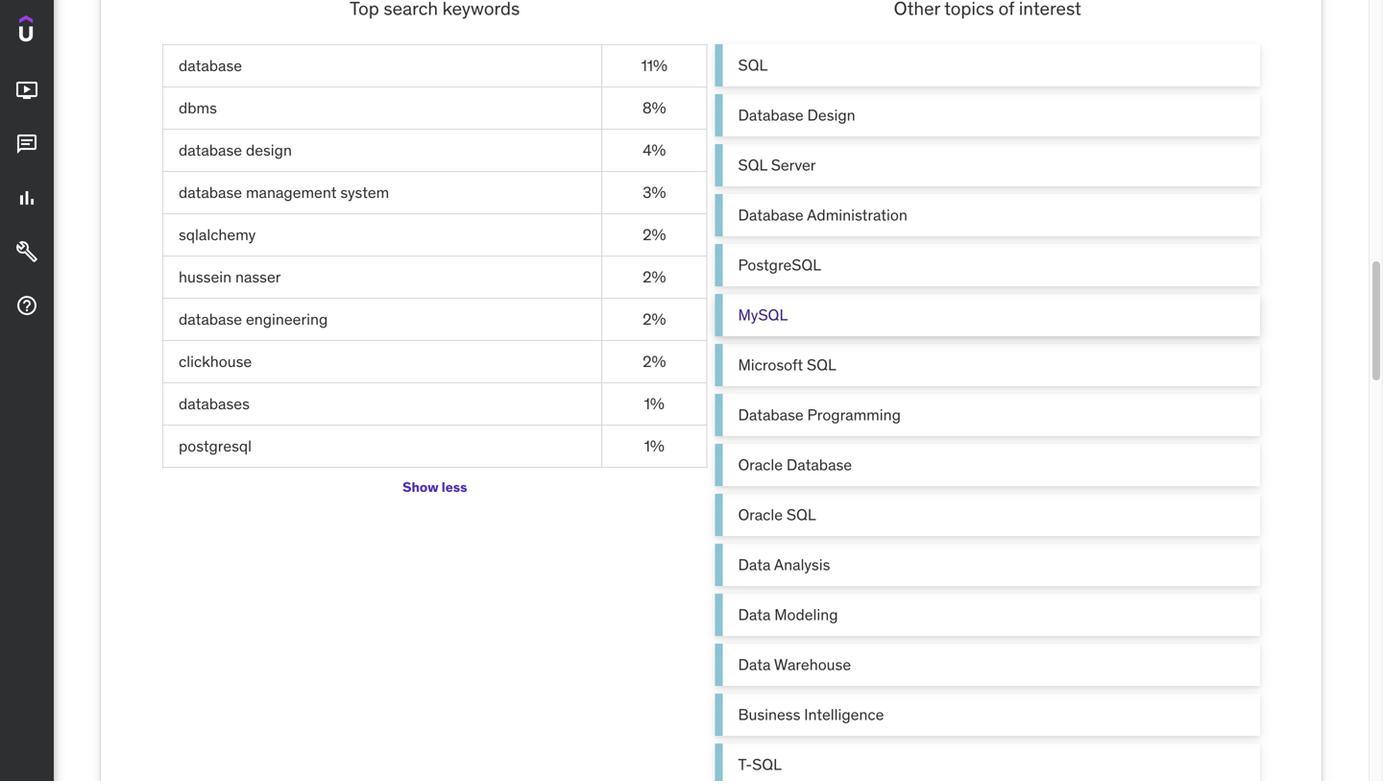 Task type: locate. For each thing, give the bounding box(es) containing it.
0 vertical spatial data
[[739, 555, 771, 575]]

3 database from the top
[[179, 183, 242, 202]]

1 vertical spatial medium image
[[15, 294, 38, 317]]

database for database engineering
[[179, 309, 242, 329]]

0 vertical spatial 1%
[[645, 394, 665, 414]]

data left analysis
[[739, 555, 771, 575]]

server
[[771, 155, 816, 175]]

database design
[[739, 105, 856, 125]]

database design link
[[716, 94, 1261, 137]]

data for data modeling
[[739, 605, 771, 625]]

sql inside oracle sql 'link'
[[787, 505, 817, 525]]

8%
[[643, 98, 667, 118]]

database management system
[[179, 183, 389, 202]]

programming
[[808, 405, 901, 425]]

database administration
[[739, 205, 908, 225]]

sql for t-sql
[[753, 755, 782, 775]]

1 database from the top
[[179, 56, 242, 75]]

1 data from the top
[[739, 555, 771, 575]]

4 database from the top
[[179, 309, 242, 329]]

mysql
[[739, 305, 788, 325]]

2% for clickhouse
[[643, 352, 666, 371]]

database
[[739, 105, 804, 125], [739, 205, 804, 225], [739, 405, 804, 425], [787, 455, 853, 475]]

data
[[739, 555, 771, 575], [739, 605, 771, 625], [739, 655, 771, 675]]

t-sql
[[739, 755, 782, 775]]

database down sql server
[[739, 205, 804, 225]]

oracle up oracle sql
[[739, 455, 783, 475]]

1 vertical spatial 1%
[[645, 436, 665, 456]]

data warehouse link
[[716, 644, 1261, 686]]

2%
[[643, 225, 666, 245], [643, 267, 666, 287], [643, 309, 666, 329], [643, 352, 666, 371]]

2 1% from the top
[[645, 436, 665, 456]]

2 vertical spatial medium image
[[15, 240, 38, 263]]

management
[[246, 183, 337, 202]]

system
[[341, 183, 389, 202]]

database programming link
[[716, 394, 1261, 436]]

medium image
[[15, 79, 38, 102], [15, 294, 38, 317]]

3 2% from the top
[[643, 309, 666, 329]]

sql up database programming
[[807, 355, 837, 375]]

2 database from the top
[[179, 140, 242, 160]]

sql down business
[[753, 755, 782, 775]]

postgresql
[[739, 255, 822, 275]]

business intelligence link
[[716, 694, 1261, 736]]

sql left server at the top right of the page
[[739, 155, 768, 175]]

nasser
[[235, 267, 281, 287]]

sql for microsoft sql
[[807, 355, 837, 375]]

1 1% from the top
[[645, 394, 665, 414]]

data for data warehouse
[[739, 655, 771, 675]]

sqlalchemy
[[179, 225, 256, 245]]

clickhouse
[[179, 352, 252, 371]]

3 data from the top
[[739, 655, 771, 675]]

sql server
[[739, 155, 816, 175]]

database administration link
[[716, 194, 1261, 237]]

sql up database design
[[739, 55, 768, 75]]

4 2% from the top
[[643, 352, 666, 371]]

2 2% from the top
[[643, 267, 666, 287]]

0 vertical spatial medium image
[[15, 79, 38, 102]]

oracle up data analysis
[[739, 505, 783, 525]]

database for database management system
[[179, 183, 242, 202]]

4%
[[643, 140, 666, 160]]

database
[[179, 56, 242, 75], [179, 140, 242, 160], [179, 183, 242, 202], [179, 309, 242, 329]]

data up business
[[739, 655, 771, 675]]

database programming
[[739, 405, 901, 425]]

database up clickhouse
[[179, 309, 242, 329]]

database down 'microsoft'
[[739, 405, 804, 425]]

2 oracle from the top
[[739, 505, 783, 525]]

2 data from the top
[[739, 605, 771, 625]]

less
[[442, 478, 467, 496]]

database for database design
[[179, 140, 242, 160]]

medium image
[[15, 133, 38, 156], [15, 187, 38, 210], [15, 240, 38, 263]]

business
[[739, 705, 801, 725]]

modeling
[[775, 605, 839, 625]]

microsoft
[[739, 355, 804, 375]]

database up dbms
[[179, 56, 242, 75]]

database up sql server
[[739, 105, 804, 125]]

1 2% from the top
[[643, 225, 666, 245]]

1 vertical spatial medium image
[[15, 187, 38, 210]]

2 medium image from the top
[[15, 294, 38, 317]]

database up sqlalchemy
[[179, 183, 242, 202]]

1 vertical spatial data
[[739, 605, 771, 625]]

sql server link
[[716, 144, 1261, 187]]

show less
[[403, 478, 467, 496]]

hussein nasser
[[179, 267, 281, 287]]

data analysis link
[[716, 544, 1261, 586]]

oracle inside 'link'
[[739, 505, 783, 525]]

microsoft sql
[[739, 355, 837, 375]]

1 oracle from the top
[[739, 455, 783, 475]]

design
[[808, 105, 856, 125]]

2 vertical spatial data
[[739, 655, 771, 675]]

sql inside t-sql 'link'
[[753, 755, 782, 775]]

databases
[[179, 394, 250, 414]]

sql up analysis
[[787, 505, 817, 525]]

oracle
[[739, 455, 783, 475], [739, 505, 783, 525]]

postgresql
[[179, 436, 252, 456]]

database down database programming
[[787, 455, 853, 475]]

0 vertical spatial oracle
[[739, 455, 783, 475]]

sql
[[739, 55, 768, 75], [739, 155, 768, 175], [807, 355, 837, 375], [787, 505, 817, 525], [753, 755, 782, 775]]

database for database
[[179, 56, 242, 75]]

sql inside sql server link
[[739, 155, 768, 175]]

sql inside microsoft sql link
[[807, 355, 837, 375]]

1 vertical spatial oracle
[[739, 505, 783, 525]]

data left modeling
[[739, 605, 771, 625]]

microsoft sql link
[[716, 344, 1261, 386]]

database down dbms
[[179, 140, 242, 160]]

1%
[[645, 394, 665, 414], [645, 436, 665, 456]]

analysis
[[774, 555, 831, 575]]

data warehouse
[[739, 655, 852, 675]]

show less button
[[403, 468, 467, 507]]

data modeling
[[739, 605, 839, 625]]

database for database programming
[[739, 405, 804, 425]]

database for database design
[[739, 105, 804, 125]]

0 vertical spatial medium image
[[15, 133, 38, 156]]



Task type: vqa. For each thing, say whether or not it's contained in the screenshot.
min for 10 min
no



Task type: describe. For each thing, give the bounding box(es) containing it.
mysql link
[[716, 294, 1261, 337]]

data for data analysis
[[739, 555, 771, 575]]

oracle database
[[739, 455, 853, 475]]

sql link
[[716, 44, 1261, 87]]

oracle sql
[[739, 505, 817, 525]]

sql inside sql link
[[739, 55, 768, 75]]

oracle database link
[[716, 444, 1261, 486]]

intelligence
[[805, 705, 885, 725]]

database engineering
[[179, 309, 328, 329]]

postgresql link
[[716, 244, 1261, 287]]

administration
[[807, 205, 908, 225]]

2% for sqlalchemy
[[643, 225, 666, 245]]

dbms
[[179, 98, 217, 118]]

hussein
[[179, 267, 232, 287]]

warehouse
[[775, 655, 852, 675]]

1% for databases
[[645, 394, 665, 414]]

database for database administration
[[739, 205, 804, 225]]

engineering
[[246, 309, 328, 329]]

2 medium image from the top
[[15, 187, 38, 210]]

t-sql link
[[716, 744, 1261, 781]]

show
[[403, 478, 439, 496]]

udemy image
[[19, 15, 107, 48]]

data modeling link
[[716, 594, 1261, 636]]

11%
[[642, 56, 668, 75]]

sql for oracle sql
[[787, 505, 817, 525]]

t-
[[739, 755, 753, 775]]

1% for postgresql
[[645, 436, 665, 456]]

oracle sql link
[[716, 494, 1261, 536]]

2% for hussein nasser
[[643, 267, 666, 287]]

1 medium image from the top
[[15, 133, 38, 156]]

design
[[246, 140, 292, 160]]

data analysis
[[739, 555, 831, 575]]

2% for database engineering
[[643, 309, 666, 329]]

3%
[[643, 183, 666, 202]]

business intelligence
[[739, 705, 885, 725]]

database design
[[179, 140, 292, 160]]

oracle for oracle sql
[[739, 505, 783, 525]]

1 medium image from the top
[[15, 79, 38, 102]]

3 medium image from the top
[[15, 240, 38, 263]]

oracle for oracle database
[[739, 455, 783, 475]]



